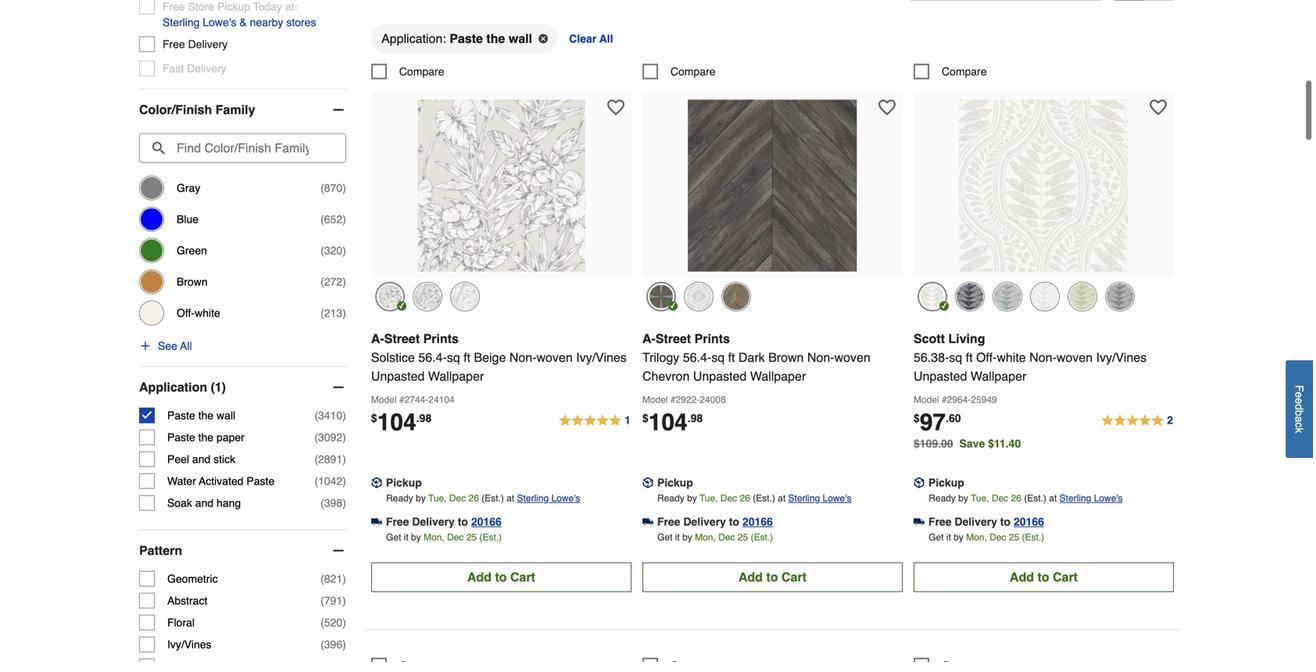 Task type: vqa. For each thing, say whether or not it's contained in the screenshot.


Task type: locate. For each thing, give the bounding box(es) containing it.
56.4- right "trilogy"
[[683, 350, 712, 365]]

3 unpasted from the left
[[914, 369, 967, 383]]

5 stars image
[[558, 412, 632, 430], [1101, 412, 1174, 430]]

actual price $104.98 element
[[371, 409, 432, 436], [643, 409, 703, 436]]

model down chevron
[[643, 394, 668, 405]]

1 horizontal spatial 20166
[[743, 516, 773, 528]]

0 horizontal spatial sq
[[447, 350, 460, 365]]

# down chevron
[[671, 394, 676, 405]]

wall left close circle filled icon
[[509, 31, 532, 46]]

sterling lowe's & nearby stores button
[[163, 15, 316, 30]]

all right clear
[[600, 32, 613, 45]]

&
[[240, 16, 247, 29]]

1 vertical spatial off-
[[976, 350, 997, 365]]

26 for 20166 button for 1st sterling lowe's button from right
[[1011, 493, 1022, 504]]

stick
[[214, 453, 235, 466]]

2 5 stars image from the left
[[1101, 412, 1174, 430]]

2 cart from the left
[[782, 570, 807, 584]]

56.4- inside a-street prints solstice 56.4-sq ft beige non-woven ivy/vines unpasted wallpaper
[[418, 350, 447, 365]]

2 25 from the left
[[738, 532, 748, 543]]

2 street from the left
[[656, 331, 691, 346]]

a- for a-street prints trilogy 56.4-sq ft dark brown non-woven chevron unpasted wallpaper
[[643, 331, 656, 346]]

1 woven from the left
[[537, 350, 573, 365]]

1 horizontal spatial brown
[[769, 350, 804, 365]]

ivy/vines down "floral"
[[167, 638, 212, 651]]

2 get from the left
[[658, 532, 673, 543]]

#
[[399, 394, 405, 405], [671, 394, 676, 405], [942, 394, 947, 405]]

2 horizontal spatial $
[[914, 412, 920, 424]]

non- right "beige"
[[510, 350, 537, 365]]

c
[[1294, 422, 1306, 428]]

5 stars image for 97
[[1101, 412, 1174, 430]]

3 20166 from the left
[[1014, 516, 1044, 528]]

1 model from the left
[[371, 394, 397, 405]]

2 it from the left
[[675, 532, 680, 543]]

free for 20166 button related to 3rd sterling lowe's button from right pickup icon
[[386, 516, 409, 528]]

add
[[467, 570, 492, 584], [739, 570, 763, 584], [1010, 570, 1034, 584]]

$ for 2
[[914, 412, 920, 424]]

1 button
[[558, 412, 632, 430]]

3 25 from the left
[[1009, 532, 1020, 543]]

3 model from the left
[[914, 394, 939, 405]]

( down 821
[[321, 595, 324, 607]]

$ inside $ 97 .60
[[914, 412, 920, 424]]

0 horizontal spatial 104
[[377, 409, 416, 436]]

pickup for pickup icon related to 20166 button for second sterling lowe's button from left
[[657, 476, 693, 489]]

compare for 1000322487 element
[[399, 65, 444, 78]]

free
[[163, 0, 185, 13], [163, 38, 185, 50], [386, 516, 409, 528], [657, 516, 681, 528], [929, 516, 952, 528]]

1000322487 element
[[371, 64, 444, 79]]

2 at from the left
[[778, 493, 786, 504]]

2 non- from the left
[[808, 350, 835, 365]]

2 horizontal spatial ready by tue, dec 26 (est.) at sterling lowe's
[[929, 493, 1123, 504]]

the down paste the wall
[[198, 431, 214, 444]]

color/finish family
[[139, 102, 255, 117]]

e up d
[[1294, 392, 1306, 398]]

( up the ( 791 )
[[321, 573, 324, 585]]

) up ( 213 )
[[343, 276, 346, 288]]

the for ( 3410 )
[[198, 409, 214, 422]]

0 horizontal spatial $
[[371, 412, 377, 424]]

1 20166 from the left
[[471, 516, 502, 528]]

104
[[377, 409, 416, 436], [649, 409, 688, 436]]

minus image
[[331, 380, 346, 395]]

light grey image
[[684, 282, 714, 311]]

) down 1042
[[343, 497, 346, 509]]

1 56.4- from the left
[[418, 350, 447, 365]]

2 horizontal spatial get it by mon, dec 25 (est.)
[[929, 532, 1045, 543]]

1 horizontal spatial 5 stars image
[[1101, 412, 1174, 430]]

20166 button for 3rd sterling lowe's button from right
[[471, 514, 502, 530]]

) up 1042
[[343, 453, 346, 466]]

$ 97 .60
[[914, 409, 961, 436]]

2 horizontal spatial mon,
[[966, 532, 987, 543]]

it for second sterling lowe's button from left
[[675, 532, 680, 543]]

2 horizontal spatial free delivery to 20166
[[929, 516, 1044, 528]]

1 horizontal spatial ready by tue, dec 26 (est.) at sterling lowe's
[[658, 493, 852, 504]]

paste down application (1)
[[167, 409, 195, 422]]

off- inside the scott living 56.38-sq ft off-white non-woven ivy/vines unpasted wallpaper
[[976, 350, 997, 365]]

prints down light grey icon
[[695, 331, 730, 346]]

unpasted down solstice
[[371, 369, 425, 383]]

off- down living
[[976, 350, 997, 365]]

7 ) from the top
[[343, 431, 346, 444]]

minus image
[[331, 102, 346, 118], [331, 543, 346, 559]]

0 horizontal spatial wallpaper
[[428, 369, 484, 383]]

1 horizontal spatial pickup image
[[643, 477, 653, 488]]

0 horizontal spatial at
[[507, 493, 515, 504]]

2 26 from the left
[[740, 493, 750, 504]]

1 non- from the left
[[510, 350, 537, 365]]

0 horizontal spatial 56.4-
[[418, 350, 447, 365]]

brown inside a-street prints trilogy 56.4-sq ft dark brown non-woven chevron unpasted wallpaper
[[769, 350, 804, 365]]

delivery for pickup icon related to 20166 button for second sterling lowe's button from left
[[684, 516, 726, 528]]

56.38-
[[914, 350, 949, 365]]

add to cart button
[[371, 562, 632, 592], [643, 562, 903, 592], [914, 562, 1174, 592]]

a- up "trilogy"
[[643, 331, 656, 346]]

0 horizontal spatial get
[[386, 532, 401, 543]]

1 horizontal spatial street
[[656, 331, 691, 346]]

2 horizontal spatial #
[[942, 394, 947, 405]]

) up the ( 791 )
[[343, 573, 346, 585]]

minus image inside pattern button
[[331, 543, 346, 559]]

1 it from the left
[[404, 532, 409, 543]]

1 horizontal spatial unpasted
[[693, 369, 747, 383]]

( down ( 2891 )
[[315, 475, 318, 488]]

1 25 from the left
[[467, 532, 477, 543]]

2 horizontal spatial add
[[1010, 570, 1034, 584]]

all inside list box
[[600, 32, 613, 45]]

lowe's
[[203, 16, 236, 29], [552, 493, 580, 504], [823, 493, 852, 504], [1094, 493, 1123, 504]]

prints
[[423, 331, 459, 346], [695, 331, 730, 346]]

1 horizontal spatial actual price $104.98 element
[[643, 409, 703, 436]]

model left 2744-
[[371, 394, 397, 405]]

( up 1042
[[315, 453, 318, 466]]

1 sq from the left
[[447, 350, 460, 365]]

1 26 from the left
[[469, 493, 479, 504]]

abstract
[[167, 595, 207, 607]]

at for 1st sterling lowe's button from right
[[1049, 493, 1057, 504]]

wallpaper up "25949"
[[971, 369, 1027, 383]]

25 for 20166 button for 1st sterling lowe's button from right
[[1009, 532, 1020, 543]]

brown right the dark
[[769, 350, 804, 365]]

model
[[371, 394, 397, 405], [643, 394, 668, 405], [914, 394, 939, 405]]

2 104 from the left
[[649, 409, 688, 436]]

white inside the scott living 56.38-sq ft off-white non-woven ivy/vines unpasted wallpaper
[[997, 350, 1026, 365]]

add to cart
[[467, 570, 535, 584], [739, 570, 807, 584], [1010, 570, 1078, 584]]

truck filled image for 20166 button related to 3rd sterling lowe's button from right pickup icon
[[371, 516, 382, 527]]

wall up paper
[[217, 409, 235, 422]]

prints inside a-street prints solstice 56.4-sq ft beige non-woven ivy/vines unpasted wallpaper
[[423, 331, 459, 346]]

pickup
[[217, 0, 250, 13], [386, 476, 422, 489], [657, 476, 693, 489], [929, 476, 965, 489]]

0 horizontal spatial free delivery to 20166
[[386, 516, 502, 528]]

$ right 1
[[643, 412, 649, 424]]

56.4-
[[418, 350, 447, 365], [683, 350, 712, 365]]

0 horizontal spatial .98
[[416, 412, 432, 424]]

clear
[[569, 32, 597, 45]]

and down the paste the paper
[[192, 453, 211, 466]]

1 prints from the left
[[423, 331, 459, 346]]

0 horizontal spatial ivy/vines
[[167, 638, 212, 651]]

3 at from the left
[[1049, 493, 1057, 504]]

prints down navy image
[[423, 331, 459, 346]]

3 get from the left
[[929, 532, 944, 543]]

pickup image for 20166 button for second sterling lowe's button from left
[[643, 477, 653, 488]]

1 horizontal spatial get it by mon, dec 25 (est.)
[[658, 532, 773, 543]]

$ down model # 2744-24104
[[371, 412, 377, 424]]

( down 1042
[[321, 497, 324, 509]]

12 ) from the top
[[343, 595, 346, 607]]

ivy/vines inside the scott living 56.38-sq ft off-white non-woven ivy/vines unpasted wallpaper
[[1097, 350, 1147, 365]]

) down '( 272 )'
[[343, 307, 346, 319]]

) down 652 at the left top
[[343, 244, 346, 257]]

1 horizontal spatial heart outline image
[[1150, 99, 1167, 116]]

wallpaper inside a-street prints trilogy 56.4-sq ft dark brown non-woven chevron unpasted wallpaper
[[750, 369, 806, 383]]

97
[[920, 409, 946, 436]]

2 prints from the left
[[695, 331, 730, 346]]

green image
[[1068, 282, 1098, 311]]

1 horizontal spatial tue,
[[700, 493, 718, 504]]

sterling for pickup icon related to 20166 button for second sterling lowe's button from left
[[788, 493, 820, 504]]

14 ) from the top
[[343, 638, 346, 651]]

sq down living
[[949, 350, 963, 365]]

2 model from the left
[[643, 394, 668, 405]]

2 pickup image from the left
[[643, 477, 653, 488]]

1 vertical spatial all
[[180, 340, 192, 352]]

compare inside the 5001952997 element
[[671, 65, 716, 78]]

2 minus image from the top
[[331, 543, 346, 559]]

) down 821
[[343, 595, 346, 607]]

1 unpasted from the left
[[371, 369, 425, 383]]

non- inside the scott living 56.38-sq ft off-white non-woven ivy/vines unpasted wallpaper
[[1030, 350, 1057, 365]]

prints inside a-street prints trilogy 56.4-sq ft dark brown non-woven chevron unpasted wallpaper
[[695, 331, 730, 346]]

1 horizontal spatial $
[[643, 412, 649, 424]]

1 horizontal spatial 104
[[649, 409, 688, 436]]

and left hang
[[195, 497, 214, 509]]

ivy/vines
[[576, 350, 627, 365], [1097, 350, 1147, 365], [167, 638, 212, 651]]

0 vertical spatial white
[[195, 307, 220, 319]]

3 20166 button from the left
[[1014, 514, 1044, 530]]

1 get from the left
[[386, 532, 401, 543]]

0 vertical spatial the
[[487, 31, 505, 46]]

5 stars image containing 2
[[1101, 412, 1174, 430]]

2 horizontal spatial model
[[914, 394, 939, 405]]

compare inside 1002574662 element
[[942, 65, 987, 78]]

turquoise image
[[450, 282, 480, 311]]

1 add from the left
[[467, 570, 492, 584]]

see
[[158, 340, 177, 352]]

1 ready from the left
[[386, 493, 413, 504]]

( down 652 at the left top
[[321, 244, 324, 257]]

0 horizontal spatial woven
[[537, 350, 573, 365]]

ft inside a-street prints trilogy 56.4-sq ft dark brown non-woven chevron unpasted wallpaper
[[728, 350, 735, 365]]

0 horizontal spatial it
[[404, 532, 409, 543]]

0 horizontal spatial mon,
[[424, 532, 445, 543]]

wall
[[509, 31, 532, 46], [217, 409, 235, 422]]

3 compare from the left
[[942, 65, 987, 78]]

0 horizontal spatial add to cart
[[467, 570, 535, 584]]

3 $ from the left
[[914, 412, 920, 424]]

2 tue, from the left
[[700, 493, 718, 504]]

1 horizontal spatial a-
[[643, 331, 656, 346]]

dark brown image
[[646, 282, 676, 311]]

5 stars image containing 1
[[558, 412, 632, 430]]

5001953221 element
[[914, 658, 987, 662]]

pickup image
[[371, 477, 382, 488], [643, 477, 653, 488]]

$ 104 .98 down 'model # 2922-24008' on the bottom of page
[[643, 409, 703, 436]]

1 pickup image from the left
[[371, 477, 382, 488]]

cart
[[510, 570, 535, 584], [782, 570, 807, 584], [1053, 570, 1078, 584]]

add to cart for 3rd add to cart button from the right
[[467, 570, 535, 584]]

at for second sterling lowe's button from left
[[778, 493, 786, 504]]

0 horizontal spatial white
[[195, 307, 220, 319]]

( up ( 213 )
[[321, 276, 324, 288]]

actual price $104.98 element down model # 2744-24104
[[371, 409, 432, 436]]

sq inside a-street prints solstice 56.4-sq ft beige non-woven ivy/vines unpasted wallpaper
[[447, 350, 460, 365]]

0 horizontal spatial 20166 button
[[471, 514, 502, 530]]

free for pickup icon related to 20166 button for second sterling lowe's button from left
[[657, 516, 681, 528]]

2 compare from the left
[[671, 65, 716, 78]]

3 ft from the left
[[966, 350, 973, 365]]

791
[[324, 595, 343, 607]]

the left close circle filled icon
[[487, 31, 505, 46]]

white up "25949"
[[997, 350, 1026, 365]]

e up b
[[1294, 398, 1306, 404]]

0 horizontal spatial 25
[[467, 532, 477, 543]]

0 vertical spatial off-
[[177, 307, 195, 319]]

model for 56.38-sq ft off-white non-woven ivy/vines unpasted wallpaper
[[914, 394, 939, 405]]

( down 520
[[321, 638, 324, 651]]

actual price $97.60 element
[[914, 409, 961, 436]]

compare
[[399, 65, 444, 78], [671, 65, 716, 78], [942, 65, 987, 78]]

10 ) from the top
[[343, 497, 346, 509]]

1 20166 button from the left
[[471, 514, 502, 530]]

1 horizontal spatial 25
[[738, 532, 748, 543]]

truck filled image for pickup icon related to 20166 button for second sterling lowe's button from left
[[643, 516, 653, 527]]

2 woven from the left
[[835, 350, 871, 365]]

3 add to cart from the left
[[1010, 570, 1078, 584]]

scott living 56.38-sq ft off-white non-woven ivy/vines unpasted wallpaper image
[[958, 100, 1130, 272]]

the up the paste the paper
[[198, 409, 214, 422]]

20166 button for second sterling lowe's button from left
[[743, 514, 773, 530]]

a-
[[371, 331, 384, 346], [643, 331, 656, 346]]

1 a- from the left
[[371, 331, 384, 346]]

$ up $109.00
[[914, 412, 920, 424]]

0 horizontal spatial 20166
[[471, 516, 502, 528]]

1 horizontal spatial truck filled image
[[643, 516, 653, 527]]

2 20166 button from the left
[[743, 514, 773, 530]]

9 ) from the top
[[343, 475, 346, 488]]

cart for 3rd add to cart button from the right
[[510, 570, 535, 584]]

# up .60
[[942, 394, 947, 405]]

1 horizontal spatial add to cart
[[739, 570, 807, 584]]

paste the wall
[[167, 409, 235, 422]]

( up 652 at the left top
[[321, 182, 324, 194]]

2 horizontal spatial woven
[[1057, 350, 1093, 365]]

a- inside a-street prints trilogy 56.4-sq ft dark brown non-woven chevron unpasted wallpaper
[[643, 331, 656, 346]]

2 wallpaper from the left
[[750, 369, 806, 383]]

compare inside 1000322487 element
[[399, 65, 444, 78]]

sq left the dark
[[712, 350, 725, 365]]

(est.)
[[482, 493, 504, 504], [753, 493, 775, 504], [1024, 493, 1047, 504], [480, 532, 502, 543], [751, 532, 773, 543], [1022, 532, 1045, 543]]

5 stars image for 104
[[558, 412, 632, 430]]

add for 3rd add to cart button from the right
[[467, 570, 492, 584]]

3 woven from the left
[[1057, 350, 1093, 365]]

paste up peel
[[167, 431, 195, 444]]

the for ( 3092 )
[[198, 431, 214, 444]]

dec
[[449, 493, 466, 504], [721, 493, 737, 504], [992, 493, 1009, 504], [447, 532, 464, 543], [719, 532, 735, 543], [990, 532, 1007, 543]]

1 horizontal spatial #
[[671, 394, 676, 405]]

off- up see all
[[177, 307, 195, 319]]

unpasted up 24008
[[693, 369, 747, 383]]

320
[[324, 244, 343, 257]]

2 ) from the top
[[343, 213, 346, 226]]

1 horizontal spatial non-
[[808, 350, 835, 365]]

1 horizontal spatial wallpaper
[[750, 369, 806, 383]]

2 sq from the left
[[712, 350, 725, 365]]

1 truck filled image from the left
[[371, 516, 382, 527]]

non- down light grey image in the top right of the page
[[1030, 350, 1057, 365]]

) up ( 2891 )
[[343, 431, 346, 444]]

2 horizontal spatial ft
[[966, 350, 973, 365]]

0 horizontal spatial add
[[467, 570, 492, 584]]

272
[[324, 276, 343, 288]]

off-white
[[177, 307, 220, 319]]

add for 2nd add to cart button
[[739, 570, 763, 584]]

2 horizontal spatial non-
[[1030, 350, 1057, 365]]

1 horizontal spatial sq
[[712, 350, 725, 365]]

( 791 )
[[321, 595, 346, 607]]

1 compare from the left
[[399, 65, 444, 78]]

sq left "beige"
[[447, 350, 460, 365]]

minus image for pattern
[[331, 543, 346, 559]]

2 horizontal spatial cart
[[1053, 570, 1078, 584]]

( 272 )
[[321, 276, 346, 288]]

brown down green
[[177, 276, 208, 288]]

2 a- from the left
[[643, 331, 656, 346]]

) for ( 272 )
[[343, 276, 346, 288]]

sq for beige
[[447, 350, 460, 365]]

$ 104 .98 down model # 2744-24104
[[371, 409, 432, 436]]

0 vertical spatial brown
[[177, 276, 208, 288]]

1 $ from the left
[[371, 412, 377, 424]]

) for ( 870 )
[[343, 182, 346, 194]]

0 horizontal spatial $ 104 .98
[[371, 409, 432, 436]]

water
[[167, 475, 196, 488]]

1 horizontal spatial compare
[[671, 65, 716, 78]]

1 horizontal spatial cart
[[782, 570, 807, 584]]

2 vertical spatial the
[[198, 431, 214, 444]]

1042
[[318, 475, 343, 488]]

( up ( 3092 )
[[315, 409, 318, 422]]

2 horizontal spatial 20166 button
[[1014, 514, 1044, 530]]

wallpaper up 24104
[[428, 369, 484, 383]]

0 vertical spatial all
[[600, 32, 613, 45]]

20166 button
[[471, 514, 502, 530], [743, 514, 773, 530], [1014, 514, 1044, 530]]

0 horizontal spatial #
[[399, 394, 405, 405]]

all right see on the left bottom of the page
[[180, 340, 192, 352]]

2 horizontal spatial add to cart
[[1010, 570, 1078, 584]]

1 minus image from the top
[[331, 102, 346, 118]]

2 horizontal spatial sq
[[949, 350, 963, 365]]

0 horizontal spatial a-
[[371, 331, 384, 346]]

pickup image
[[914, 477, 925, 488]]

2 # from the left
[[671, 394, 676, 405]]

a- up solstice
[[371, 331, 384, 346]]

get it by mon, dec 25 (est.)
[[386, 532, 502, 543], [658, 532, 773, 543], [929, 532, 1045, 543]]

104 down 'model # 2922-24008' on the bottom of page
[[649, 409, 688, 436]]

3 it from the left
[[947, 532, 951, 543]]

ivy/vines left "trilogy"
[[576, 350, 627, 365]]

3 ) from the top
[[343, 244, 346, 257]]

street inside a-street prints trilogy 56.4-sq ft dark brown non-woven chevron unpasted wallpaper
[[656, 331, 691, 346]]

( down 272
[[321, 307, 324, 319]]

1 mon, from the left
[[424, 532, 445, 543]]

20166 for 20166 button related to 3rd sterling lowe's button from right
[[471, 516, 502, 528]]

1 horizontal spatial off-
[[976, 350, 997, 365]]

application: paste the wall
[[382, 31, 532, 46]]

geometric
[[167, 573, 218, 585]]

woven inside a-street prints solstice 56.4-sq ft beige non-woven ivy/vines unpasted wallpaper
[[537, 350, 573, 365]]

2 horizontal spatial add to cart button
[[914, 562, 1174, 592]]

1 horizontal spatial free delivery to 20166
[[657, 516, 773, 528]]

1 horizontal spatial add
[[739, 570, 763, 584]]

mon, for 20166 button for 1st sterling lowe's button from right
[[966, 532, 987, 543]]

compare for 1002574662 element
[[942, 65, 987, 78]]

a-street prints trilogy 56.4-sq ft dark brown non-woven chevron unpasted wallpaper image
[[687, 100, 859, 272]]

cart for 2nd add to cart button
[[782, 570, 807, 584]]

5 ) from the top
[[343, 307, 346, 319]]

minus image inside color/finish family button
[[331, 102, 346, 118]]

3 cart from the left
[[1053, 570, 1078, 584]]

2 horizontal spatial tue,
[[971, 493, 989, 504]]

0 horizontal spatial ready
[[386, 493, 413, 504]]

) down 520
[[343, 638, 346, 651]]

1 wallpaper from the left
[[428, 369, 484, 383]]

heart outline image
[[607, 99, 625, 116]]

1 horizontal spatial white
[[997, 350, 1026, 365]]

) up 398
[[343, 475, 346, 488]]

mon, for 20166 button for second sterling lowe's button from left
[[695, 532, 716, 543]]

( up ( 2891 )
[[315, 431, 318, 444]]

0 horizontal spatial 26
[[469, 493, 479, 504]]

1 ) from the top
[[343, 182, 346, 194]]

application (1)
[[139, 380, 226, 394]]

tue, for 20166 button related to 3rd sterling lowe's button from right
[[428, 493, 447, 504]]

56.4- inside a-street prints trilogy 56.4-sq ft dark brown non-woven chevron unpasted wallpaper
[[683, 350, 712, 365]]

) down ( 870 )
[[343, 213, 346, 226]]

1 .98 from the left
[[416, 412, 432, 424]]

ft inside a-street prints solstice 56.4-sq ft beige non-woven ivy/vines unpasted wallpaper
[[464, 350, 471, 365]]

( for 520
[[321, 617, 324, 629]]

2 20166 from the left
[[743, 516, 773, 528]]

teal image
[[993, 282, 1023, 311]]

2 horizontal spatial ready
[[929, 493, 956, 504]]

1 horizontal spatial mon,
[[695, 532, 716, 543]]

.98 down 2744-
[[416, 412, 432, 424]]

2922-
[[676, 394, 700, 405]]

delivery
[[188, 38, 228, 50], [187, 62, 226, 75], [412, 516, 455, 528], [684, 516, 726, 528], [955, 516, 997, 528]]

) up ( 396 )
[[343, 617, 346, 629]]

heart outline image
[[879, 99, 896, 116], [1150, 99, 1167, 116]]

) for ( 520 )
[[343, 617, 346, 629]]

non-
[[510, 350, 537, 365], [808, 350, 835, 365], [1030, 350, 1057, 365]]

sq for dark
[[712, 350, 725, 365]]

2 horizontal spatial at
[[1049, 493, 1057, 504]]

0 vertical spatial and
[[192, 453, 211, 466]]

street up "trilogy"
[[656, 331, 691, 346]]

2 horizontal spatial get
[[929, 532, 944, 543]]

652
[[324, 213, 343, 226]]

1 vertical spatial white
[[997, 350, 1026, 365]]

13 ) from the top
[[343, 617, 346, 629]]

.98 down "2922-"
[[688, 412, 703, 424]]

ft left "beige"
[[464, 350, 471, 365]]

sq
[[447, 350, 460, 365], [712, 350, 725, 365], [949, 350, 963, 365]]

1 at from the left
[[507, 493, 515, 504]]

2 mon, from the left
[[695, 532, 716, 543]]

1 free delivery to 20166 from the left
[[386, 516, 502, 528]]

1 vertical spatial and
[[195, 497, 214, 509]]

unpasted down 56.38-
[[914, 369, 967, 383]]

0 vertical spatial minus image
[[331, 102, 346, 118]]

gray
[[177, 182, 200, 194]]

ft down living
[[966, 350, 973, 365]]

0 vertical spatial wall
[[509, 31, 532, 46]]

2 horizontal spatial 26
[[1011, 493, 1022, 504]]

1 heart outline image from the left
[[879, 99, 896, 116]]

street inside a-street prints solstice 56.4-sq ft beige non-woven ivy/vines unpasted wallpaper
[[384, 331, 420, 346]]

( down ( 870 )
[[321, 213, 324, 226]]

104 down model # 2744-24104
[[377, 409, 416, 436]]

scott
[[914, 331, 945, 346]]

model # 2964-25949
[[914, 394, 997, 405]]

all for see all
[[180, 340, 192, 352]]

3 26 from the left
[[1011, 493, 1022, 504]]

woven inside a-street prints trilogy 56.4-sq ft dark brown non-woven chevron unpasted wallpaper
[[835, 350, 871, 365]]

1 horizontal spatial get
[[658, 532, 673, 543]]

( for 870
[[321, 182, 324, 194]]

0 horizontal spatial cart
[[510, 570, 535, 584]]

) for ( 320 )
[[343, 244, 346, 257]]

woven
[[537, 350, 573, 365], [835, 350, 871, 365], [1057, 350, 1093, 365]]

1 horizontal spatial at
[[778, 493, 786, 504]]

0 horizontal spatial add to cart button
[[371, 562, 632, 592]]

a- inside a-street prints solstice 56.4-sq ft beige non-woven ivy/vines unpasted wallpaper
[[371, 331, 384, 346]]

1 horizontal spatial 20166 button
[[743, 514, 773, 530]]

wallpaper down the dark
[[750, 369, 806, 383]]

light grey image
[[1030, 282, 1060, 311]]

actual price $104.98 element down 'model # 2922-24008' on the bottom of page
[[643, 409, 703, 436]]

it
[[404, 532, 409, 543], [675, 532, 680, 543], [947, 532, 951, 543]]

2 horizontal spatial compare
[[942, 65, 987, 78]]

56.4- for unpasted
[[683, 350, 712, 365]]

1 tue, from the left
[[428, 493, 447, 504]]

1 # from the left
[[399, 394, 405, 405]]

) up 652 at the left top
[[343, 182, 346, 194]]

paste
[[450, 31, 483, 46], [167, 409, 195, 422], [167, 431, 195, 444], [247, 475, 275, 488]]

ft left the dark
[[728, 350, 735, 365]]

2 horizontal spatial 20166
[[1014, 516, 1044, 528]]

0 horizontal spatial model
[[371, 394, 397, 405]]

street up solstice
[[384, 331, 420, 346]]

sterling for pickup image
[[1060, 493, 1092, 504]]

delivery for 20166 button related to 3rd sterling lowe's button from right pickup icon
[[412, 516, 455, 528]]

( up ( 396 )
[[321, 617, 324, 629]]

0 horizontal spatial ft
[[464, 350, 471, 365]]

( 3092 )
[[315, 431, 346, 444]]

sq inside a-street prints trilogy 56.4-sq ft dark brown non-woven chevron unpasted wallpaper
[[712, 350, 725, 365]]

56.4- right solstice
[[418, 350, 447, 365]]

# left 24104
[[399, 394, 405, 405]]

3 wallpaper from the left
[[971, 369, 1027, 383]]

list box
[[371, 23, 1174, 64]]

1 ft from the left
[[464, 350, 471, 365]]

get for 20166 button related to 3rd sterling lowe's button from right
[[386, 532, 401, 543]]

2 .98 from the left
[[688, 412, 703, 424]]

white down green
[[195, 307, 220, 319]]

$109.00
[[914, 437, 953, 450]]

ivy/vines down dark grey icon
[[1097, 350, 1147, 365]]

20166
[[471, 516, 502, 528], [743, 516, 773, 528], [1014, 516, 1044, 528]]

and
[[192, 453, 211, 466], [195, 497, 214, 509]]

3 get it by mon, dec 25 (est.) from the left
[[929, 532, 1045, 543]]

2 horizontal spatial unpasted
[[914, 369, 967, 383]]

1 horizontal spatial .98
[[688, 412, 703, 424]]

0 horizontal spatial tue,
[[428, 493, 447, 504]]

model up 97
[[914, 394, 939, 405]]

store
[[188, 0, 214, 13]]

non- inside a-street prints solstice 56.4-sq ft beige non-woven ivy/vines unpasted wallpaper
[[510, 350, 537, 365]]

1 5 stars image from the left
[[558, 412, 632, 430]]

) up ( 3092 )
[[343, 409, 346, 422]]

non- right the dark
[[808, 350, 835, 365]]

( for 791
[[321, 595, 324, 607]]

1 vertical spatial the
[[198, 409, 214, 422]]

1 get it by mon, dec 25 (est.) from the left
[[386, 532, 502, 543]]

2 56.4- from the left
[[683, 350, 712, 365]]

2 sterling lowe's button from the left
[[788, 490, 852, 506]]

beige image
[[375, 282, 405, 311]]

truck filled image
[[371, 516, 382, 527], [643, 516, 653, 527]]



Task type: describe. For each thing, give the bounding box(es) containing it.
2 actual price $104.98 element from the left
[[643, 409, 703, 436]]

trilogy
[[643, 350, 680, 365]]

nearby
[[250, 16, 283, 29]]

chocolate image
[[721, 282, 751, 311]]

unpasted inside a-street prints trilogy 56.4-sq ft dark brown non-woven chevron unpasted wallpaper
[[693, 369, 747, 383]]

) for ( 652 )
[[343, 213, 346, 226]]

street for trilogy
[[656, 331, 691, 346]]

2 add to cart button from the left
[[643, 562, 903, 592]]

free delivery
[[163, 38, 228, 50]]

mon, for 20166 button related to 3rd sterling lowe's button from right
[[424, 532, 445, 543]]

compare for the 5001952997 element
[[671, 65, 716, 78]]

get for 20166 button for second sterling lowe's button from left
[[658, 532, 673, 543]]

free for pickup image
[[929, 516, 952, 528]]

unpasted inside a-street prints solstice 56.4-sq ft beige non-woven ivy/vines unpasted wallpaper
[[371, 369, 425, 383]]

2
[[1167, 414, 1173, 426]]

5013973043 element
[[643, 658, 716, 662]]

2 button
[[1101, 412, 1174, 430]]

2964-
[[947, 394, 971, 405]]

beige
[[474, 350, 506, 365]]

a
[[1294, 416, 1306, 422]]

color/finish
[[139, 102, 212, 117]]

520
[[324, 617, 343, 629]]

lowe's for 20166 button related to 3rd sterling lowe's button from right pickup icon
[[552, 493, 580, 504]]

) for ( 213 )
[[343, 307, 346, 319]]

application:
[[382, 31, 446, 46]]

3092
[[318, 431, 343, 444]]

ft inside the scott living 56.38-sq ft off-white non-woven ivy/vines unpasted wallpaper
[[966, 350, 973, 365]]

navy image
[[413, 282, 442, 311]]

(1)
[[211, 380, 226, 394]]

list box containing application:
[[371, 23, 1174, 64]]

Find Color/Finish Family text field
[[139, 133, 346, 163]]

) for ( 2891 )
[[343, 453, 346, 466]]

chevron
[[643, 369, 690, 383]]

sterling for 20166 button related to 3rd sterling lowe's button from right pickup icon
[[517, 493, 549, 504]]

fast
[[163, 62, 184, 75]]

25 for 20166 button for second sterling lowe's button from left
[[738, 532, 748, 543]]

$109.00 save $11.40
[[914, 437, 1021, 450]]

2 ready from the left
[[658, 493, 685, 504]]

3 # from the left
[[942, 394, 947, 405]]

2 ready by tue, dec 26 (est.) at sterling lowe's from the left
[[658, 493, 852, 504]]

.60
[[946, 412, 961, 424]]

delivery for pickup image
[[955, 516, 997, 528]]

was price $109.00 element
[[914, 433, 960, 450]]

1 e from the top
[[1294, 392, 1306, 398]]

off white image
[[918, 282, 947, 311]]

soak and hang
[[167, 497, 241, 509]]

indigo image
[[955, 282, 985, 311]]

see all button
[[139, 338, 192, 354]]

soak
[[167, 497, 192, 509]]

wallpaper inside the scott living 56.38-sq ft off-white non-woven ivy/vines unpasted wallpaper
[[971, 369, 1027, 383]]

paper
[[217, 431, 245, 444]]

model for solstice 56.4-sq ft beige non-woven ivy/vines unpasted wallpaper
[[371, 394, 397, 405]]

( for 821
[[321, 573, 324, 585]]

family
[[216, 102, 255, 117]]

cart for first add to cart button from right
[[1053, 570, 1078, 584]]

a-street prints solstice 56.4-sq ft beige non-woven ivy/vines unpasted wallpaper image
[[415, 100, 587, 272]]

1002574662 element
[[914, 64, 987, 79]]

plus image
[[139, 340, 152, 352]]

1 ready by tue, dec 26 (est.) at sterling lowe's from the left
[[386, 493, 580, 504]]

1 vertical spatial wall
[[217, 409, 235, 422]]

pickup for 20166 button related to 3rd sterling lowe's button from right pickup icon
[[386, 476, 422, 489]]

24008
[[700, 394, 726, 405]]

lowe's inside sterling lowe's & nearby stores button
[[203, 16, 236, 29]]

pattern
[[139, 543, 182, 558]]

( 398 )
[[321, 497, 346, 509]]

peel and stick
[[167, 453, 235, 466]]

model for trilogy 56.4-sq ft dark brown non-woven chevron unpasted wallpaper
[[643, 394, 668, 405]]

20166 button for 1st sterling lowe's button from right
[[1014, 514, 1044, 530]]

213
[[324, 307, 343, 319]]

( for 213
[[321, 307, 324, 319]]

2 heart outline image from the left
[[1150, 99, 1167, 116]]

2 get it by mon, dec 25 (est.) from the left
[[658, 532, 773, 543]]

minus image for color/finish family
[[331, 102, 346, 118]]

it for 3rd sterling lowe's button from right
[[404, 532, 409, 543]]

( for 398
[[321, 497, 324, 509]]

104 for 1st the actual price $104.98 "element"
[[377, 409, 416, 436]]

( for 320
[[321, 244, 324, 257]]

$11.40
[[988, 437, 1021, 450]]

2 $ from the left
[[643, 412, 649, 424]]

396
[[324, 638, 343, 651]]

0 horizontal spatial off-
[[177, 307, 195, 319]]

truck filled image
[[914, 516, 925, 527]]

26 for 20166 button for second sterling lowe's button from left
[[740, 493, 750, 504]]

peel
[[167, 453, 189, 466]]

b
[[1294, 410, 1306, 416]]

2744-
[[405, 394, 429, 405]]

f
[[1294, 385, 1306, 392]]

20166 for 20166 button for 1st sterling lowe's button from right
[[1014, 516, 1044, 528]]

clear all
[[569, 32, 613, 45]]

at:
[[285, 0, 297, 13]]

get for 20166 button for 1st sterling lowe's button from right
[[929, 532, 944, 543]]

model # 2744-24104
[[371, 394, 455, 405]]

add to cart for first add to cart button from right
[[1010, 570, 1078, 584]]

dark
[[739, 350, 765, 365]]

1 add to cart button from the left
[[371, 562, 632, 592]]

free store pickup today at:
[[163, 0, 297, 13]]

3 ready by tue, dec 26 (est.) at sterling lowe's from the left
[[929, 493, 1123, 504]]

add for first add to cart button from right
[[1010, 570, 1034, 584]]

close circle filled image
[[539, 34, 548, 43]]

lowe's for pickup image
[[1094, 493, 1123, 504]]

d
[[1294, 404, 1306, 410]]

scott living 56.38-sq ft off-white non-woven ivy/vines unpasted wallpaper
[[914, 331, 1147, 383]]

prints for solstice
[[423, 331, 459, 346]]

1 actual price $104.98 element from the left
[[371, 409, 432, 436]]

3 add to cart button from the left
[[914, 562, 1174, 592]]

398
[[324, 497, 343, 509]]

2 $ 104 .98 from the left
[[643, 409, 703, 436]]

paste the paper
[[167, 431, 245, 444]]

save
[[960, 437, 985, 450]]

and for peel
[[192, 453, 211, 466]]

add to cart for 2nd add to cart button
[[739, 570, 807, 584]]

0 horizontal spatial brown
[[177, 276, 208, 288]]

( 821 )
[[321, 573, 346, 585]]

paste right activated
[[247, 475, 275, 488]]

( 320 )
[[321, 244, 346, 257]]

application
[[139, 380, 207, 394]]

sterling lowe's & nearby stores
[[163, 16, 316, 29]]

( 3410 )
[[315, 409, 346, 422]]

1 horizontal spatial wall
[[509, 31, 532, 46]]

# for wallpaper
[[399, 394, 405, 405]]

pickup for pickup image
[[929, 476, 965, 489]]

dark grey image
[[1105, 282, 1135, 311]]

stores
[[286, 16, 316, 29]]

3 sterling lowe's button from the left
[[1060, 490, 1123, 506]]

color/finish family button
[[139, 90, 346, 130]]

3 ready from the left
[[929, 493, 956, 504]]

( for 2891
[[315, 453, 318, 466]]

f e e d b a c k
[[1294, 385, 1306, 433]]

at for 3rd sterling lowe's button from right
[[507, 493, 515, 504]]

( for 1042
[[315, 475, 318, 488]]

a-street prints solstice 56.4-sq ft beige non-woven ivy/vines unpasted wallpaper
[[371, 331, 627, 383]]

1 sterling lowe's button from the left
[[517, 490, 580, 506]]

sq inside the scott living 56.38-sq ft off-white non-woven ivy/vines unpasted wallpaper
[[949, 350, 963, 365]]

water activated paste
[[167, 475, 275, 488]]

( for 272
[[321, 276, 324, 288]]

( for 3410
[[315, 409, 318, 422]]

clear all button
[[568, 23, 615, 54]]

56.4- for wallpaper
[[418, 350, 447, 365]]

870
[[324, 182, 343, 194]]

f e e d b a c k button
[[1286, 361, 1313, 458]]

3410
[[318, 409, 343, 422]]

104 for first the actual price $104.98 "element" from right
[[649, 409, 688, 436]]

) for ( 1042 )
[[343, 475, 346, 488]]

pickup image for 20166 button related to 3rd sterling lowe's button from right
[[371, 477, 382, 488]]

non- inside a-street prints trilogy 56.4-sq ft dark brown non-woven chevron unpasted wallpaper
[[808, 350, 835, 365]]

ivy/vines inside a-street prints solstice 56.4-sq ft beige non-woven ivy/vines unpasted wallpaper
[[576, 350, 627, 365]]

$ for 1
[[371, 412, 377, 424]]

1 $ 104 .98 from the left
[[371, 409, 432, 436]]

( 2891 )
[[315, 453, 346, 466]]

# for unpasted
[[671, 394, 676, 405]]

( for 652
[[321, 213, 324, 226]]

24104
[[429, 394, 455, 405]]

( 652 )
[[321, 213, 346, 226]]

( 520 )
[[321, 617, 346, 629]]

3 free delivery to 20166 from the left
[[929, 516, 1044, 528]]

woven inside the scott living 56.38-sq ft off-white non-woven ivy/vines unpasted wallpaper
[[1057, 350, 1093, 365]]

solstice
[[371, 350, 415, 365]]

and for soak
[[195, 497, 214, 509]]

tue, for 20166 button for second sterling lowe's button from left
[[700, 493, 718, 504]]

5001952997 element
[[643, 64, 716, 79]]

( 870 )
[[321, 182, 346, 194]]

) for ( 396 )
[[343, 638, 346, 651]]

floral
[[167, 617, 195, 629]]

25 for 20166 button related to 3rd sterling lowe's button from right
[[467, 532, 477, 543]]

1
[[625, 414, 631, 426]]

wallpaper inside a-street prints solstice 56.4-sq ft beige non-woven ivy/vines unpasted wallpaper
[[428, 369, 484, 383]]

hang
[[217, 497, 241, 509]]

ft for dark
[[728, 350, 735, 365]]

2 free delivery to 20166 from the left
[[657, 516, 773, 528]]

k
[[1294, 428, 1306, 433]]

unpasted inside the scott living 56.38-sq ft off-white non-woven ivy/vines unpasted wallpaper
[[914, 369, 967, 383]]

) for ( 3410 )
[[343, 409, 346, 422]]

prints for trilogy
[[695, 331, 730, 346]]

green
[[177, 244, 207, 257]]

activated
[[199, 475, 244, 488]]

ft for beige
[[464, 350, 471, 365]]

) for ( 398 )
[[343, 497, 346, 509]]

( for 3092
[[315, 431, 318, 444]]

a-street prints trilogy 56.4-sq ft dark brown non-woven chevron unpasted wallpaper
[[643, 331, 871, 383]]

fast delivery
[[163, 62, 226, 75]]

25949
[[971, 394, 997, 405]]

5013973337 element
[[371, 658, 444, 662]]

lowe's for pickup icon related to 20166 button for second sterling lowe's button from left
[[823, 493, 852, 504]]

sterling inside button
[[163, 16, 200, 29]]

model # 2922-24008
[[643, 394, 726, 405]]

2 e from the top
[[1294, 398, 1306, 404]]

living
[[949, 331, 985, 346]]

20166 for 20166 button for second sterling lowe's button from left
[[743, 516, 773, 528]]

a- for a-street prints solstice 56.4-sq ft beige non-woven ivy/vines unpasted wallpaper
[[371, 331, 384, 346]]

) for ( 3092 )
[[343, 431, 346, 444]]

( 1042 )
[[315, 475, 346, 488]]

it for 1st sterling lowe's button from right
[[947, 532, 951, 543]]

street for solstice
[[384, 331, 420, 346]]

today
[[253, 0, 282, 13]]

( 213 )
[[321, 307, 346, 319]]

) for ( 821 )
[[343, 573, 346, 585]]

26 for 20166 button related to 3rd sterling lowe's button from right
[[469, 493, 479, 504]]

( 396 )
[[321, 638, 346, 651]]

paste right application:
[[450, 31, 483, 46]]



